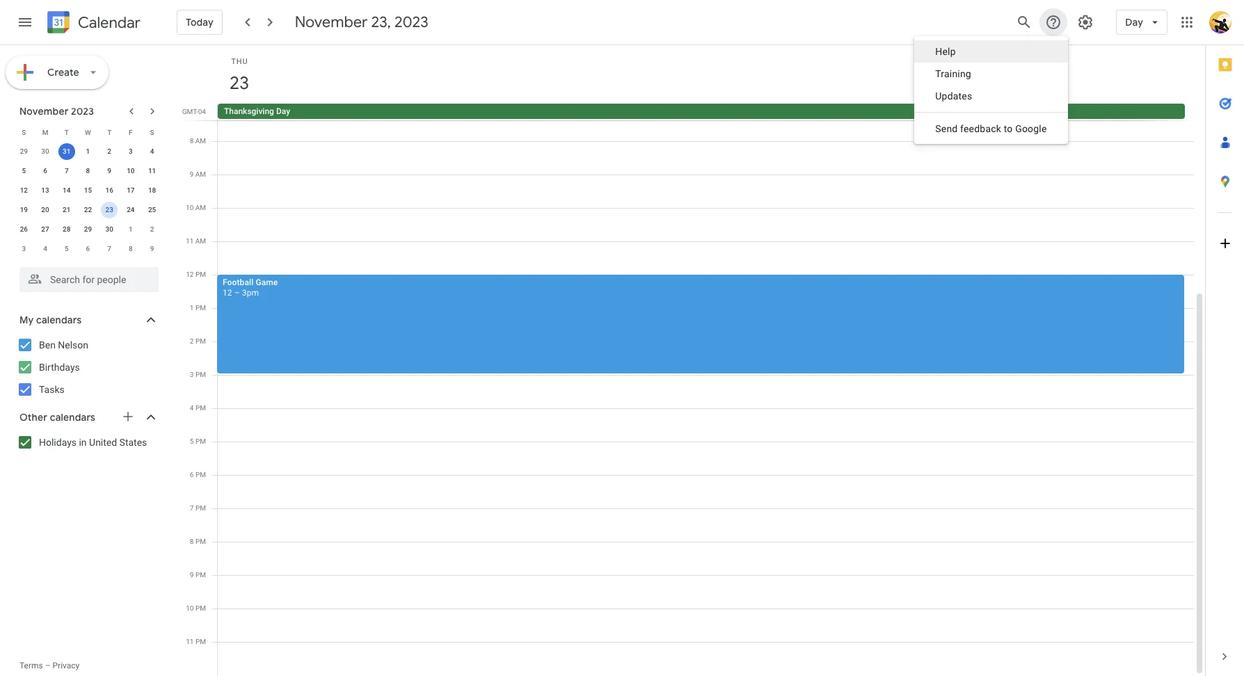 Task type: vqa. For each thing, say whether or not it's contained in the screenshot.
Take a tour button
no



Task type: describe. For each thing, give the bounding box(es) containing it.
0 horizontal spatial 5
[[22, 167, 26, 175]]

football game 12 – 3pm
[[223, 278, 278, 298]]

8 for 8 am
[[190, 137, 194, 145]]

11 am
[[186, 237, 206, 245]]

25
[[148, 206, 156, 214]]

f
[[129, 128, 133, 136]]

m
[[42, 128, 48, 136]]

row containing 29
[[13, 142, 163, 161]]

29 for 29 element
[[84, 225, 92, 233]]

24 element
[[122, 202, 139, 219]]

nelson
[[58, 340, 88, 351]]

11 for 11 am
[[186, 237, 194, 245]]

31
[[63, 148, 71, 155]]

calendars for my calendars
[[36, 314, 82, 326]]

terms – privacy
[[19, 661, 80, 671]]

december 9 element
[[144, 241, 160, 257]]

9 for december 9 element
[[150, 245, 154, 253]]

4 pm
[[190, 404, 206, 412]]

united
[[89, 437, 117, 448]]

2 for 2 pm
[[190, 338, 194, 345]]

november 2023
[[19, 105, 94, 118]]

am for 11 am
[[195, 237, 206, 245]]

today button
[[177, 6, 222, 39]]

football
[[223, 278, 254, 287]]

day button
[[1117, 6, 1168, 39]]

26 element
[[16, 221, 32, 238]]

november for november 23, 2023
[[295, 13, 368, 32]]

terms
[[19, 661, 43, 671]]

tasks
[[39, 384, 65, 395]]

0 vertical spatial 2
[[107, 148, 111, 155]]

Search for people text field
[[28, 267, 150, 292]]

game
[[256, 278, 278, 287]]

december 7 element
[[101, 241, 118, 257]]

thanksgiving day button
[[218, 104, 1185, 119]]

3 for 3 pm
[[190, 371, 194, 379]]

0 vertical spatial 6
[[43, 167, 47, 175]]

11 pm
[[186, 638, 206, 646]]

am for 10 am
[[195, 204, 206, 212]]

training menu item
[[915, 63, 1068, 85]]

pm for 12 pm
[[196, 271, 206, 278]]

6 for 'december 6' element
[[86, 245, 90, 253]]

24
[[127, 206, 135, 214]]

pm for 7 pm
[[196, 505, 206, 512]]

20
[[41, 206, 49, 214]]

12 for 12 pm
[[186, 271, 194, 278]]

pm for 5 pm
[[196, 438, 206, 445]]

thanksgiving day
[[224, 106, 290, 116]]

my calendars list
[[3, 334, 173, 401]]

11 for 11
[[148, 167, 156, 175]]

support image
[[1046, 14, 1062, 31]]

7 for december 7 'element'
[[107, 245, 111, 253]]

1 horizontal spatial 23
[[229, 72, 248, 95]]

1 for december 1 element
[[129, 225, 133, 233]]

1 vertical spatial 2023
[[71, 105, 94, 118]]

other
[[19, 411, 47, 424]]

4 for december 4 element
[[43, 245, 47, 253]]

ben nelson
[[39, 340, 88, 351]]

privacy
[[53, 661, 80, 671]]

15
[[84, 187, 92, 194]]

december 2 element
[[144, 221, 160, 238]]

row containing 19
[[13, 200, 163, 220]]

17 element
[[122, 182, 139, 199]]

google
[[1016, 123, 1047, 134]]

18 element
[[144, 182, 160, 199]]

1 t from the left
[[65, 128, 69, 136]]

row containing 3
[[13, 239, 163, 259]]

2 for december 2 element
[[150, 225, 154, 233]]

23 inside 'element'
[[105, 206, 113, 214]]

5 pm
[[190, 438, 206, 445]]

1 for 1 pm
[[190, 304, 194, 312]]

gmt-04
[[182, 108, 206, 116]]

7 pm
[[190, 505, 206, 512]]

thu
[[231, 57, 248, 66]]

18
[[148, 187, 156, 194]]

in
[[79, 437, 87, 448]]

terms link
[[19, 661, 43, 671]]

28
[[63, 225, 71, 233]]

october 29 element
[[16, 143, 32, 160]]

2 t from the left
[[107, 128, 111, 136]]

10 for 10
[[127, 167, 135, 175]]

16 element
[[101, 182, 118, 199]]

0 vertical spatial 3
[[129, 148, 133, 155]]

20 element
[[37, 202, 54, 219]]

send feedback to google menu item
[[915, 118, 1068, 140]]

10 for 10 am
[[186, 204, 194, 212]]

calendar heading
[[75, 13, 140, 32]]

12 element
[[16, 182, 32, 199]]

send feedback to google
[[936, 123, 1047, 134]]

gmt-
[[182, 108, 198, 116]]

create
[[47, 66, 79, 79]]

am for 8 am
[[195, 137, 206, 145]]

calendars for other calendars
[[50, 411, 95, 424]]

ben
[[39, 340, 56, 351]]

to
[[1004, 123, 1013, 134]]

main drawer image
[[17, 14, 33, 31]]

15 element
[[80, 182, 96, 199]]

23,
[[371, 13, 391, 32]]

add other calendars image
[[121, 410, 135, 424]]

12 inside football game 12 – 3pm
[[223, 288, 232, 298]]

privacy link
[[53, 661, 80, 671]]

row containing 5
[[13, 161, 163, 181]]

pm for 8 pm
[[196, 538, 206, 546]]

w
[[85, 128, 91, 136]]

13
[[41, 187, 49, 194]]

9 up 16
[[107, 167, 111, 175]]

december 4 element
[[37, 241, 54, 257]]

december 8 element
[[122, 241, 139, 257]]

8 pm
[[190, 538, 206, 546]]

november for november 2023
[[19, 105, 69, 118]]

december 3 element
[[16, 241, 32, 257]]

october 31, today element
[[58, 143, 75, 160]]

thanksgiving
[[224, 106, 274, 116]]

9 am
[[190, 171, 206, 178]]

27
[[41, 225, 49, 233]]

11 for 11 pm
[[186, 638, 194, 646]]

17
[[127, 187, 135, 194]]

0 vertical spatial 7
[[65, 167, 69, 175]]

pm for 1 pm
[[196, 304, 206, 312]]

menu containing help
[[915, 36, 1068, 144]]

1 pm
[[190, 304, 206, 312]]

other calendars button
[[3, 406, 173, 429]]

10 pm
[[186, 605, 206, 612]]

feedback
[[960, 123, 1001, 134]]

day inside popup button
[[1126, 16, 1143, 29]]

13 element
[[37, 182, 54, 199]]

help
[[936, 46, 956, 57]]

row group containing 29
[[13, 142, 163, 259]]

0 horizontal spatial –
[[45, 661, 50, 671]]



Task type: locate. For each thing, give the bounding box(es) containing it.
29 element
[[80, 221, 96, 238]]

send
[[936, 123, 958, 134]]

7
[[65, 167, 69, 175], [107, 245, 111, 253], [190, 505, 194, 512]]

1 horizontal spatial 1
[[129, 225, 133, 233]]

pm up the 1 pm
[[196, 271, 206, 278]]

1
[[86, 148, 90, 155], [129, 225, 133, 233], [190, 304, 194, 312]]

4 am from the top
[[195, 237, 206, 245]]

row up 22
[[13, 181, 163, 200]]

27 element
[[37, 221, 54, 238]]

2 pm
[[190, 338, 206, 345]]

8 pm from the top
[[196, 505, 206, 512]]

pm for 4 pm
[[196, 404, 206, 412]]

1 vertical spatial 3
[[22, 245, 26, 253]]

3
[[129, 148, 133, 155], [22, 245, 26, 253], [190, 371, 194, 379]]

thursday, november 23 element
[[223, 68, 255, 100]]

None search field
[[0, 262, 173, 292]]

12 pm from the top
[[196, 638, 206, 646]]

7 inside 'element'
[[107, 245, 111, 253]]

25 element
[[144, 202, 160, 219]]

s
[[22, 128, 26, 136], [150, 128, 154, 136]]

pm down 8 pm
[[196, 571, 206, 579]]

10 up "11 am"
[[186, 204, 194, 212]]

1 horizontal spatial 7
[[107, 245, 111, 253]]

29
[[20, 148, 28, 155], [84, 225, 92, 233]]

7 down october 31, today element
[[65, 167, 69, 175]]

7 down '30' element
[[107, 245, 111, 253]]

3 row from the top
[[13, 161, 163, 181]]

october 30 element
[[37, 143, 54, 160]]

4 row from the top
[[13, 181, 163, 200]]

4
[[150, 148, 154, 155], [43, 245, 47, 253], [190, 404, 194, 412]]

2 vertical spatial 4
[[190, 404, 194, 412]]

0 vertical spatial 29
[[20, 148, 28, 155]]

8 for december 8 element
[[129, 245, 133, 253]]

row up 29 element
[[13, 200, 163, 220]]

30 for october 30 element
[[41, 148, 49, 155]]

0 vertical spatial 12
[[20, 187, 28, 194]]

5 for 5 pm
[[190, 438, 194, 445]]

21
[[63, 206, 71, 214]]

states
[[119, 437, 147, 448]]

calendar
[[78, 13, 140, 32]]

2 vertical spatial 11
[[186, 638, 194, 646]]

10 up 17
[[127, 167, 135, 175]]

row down w
[[13, 142, 163, 161]]

1 down 24 element
[[129, 225, 133, 233]]

3pm
[[242, 288, 259, 298]]

7 up 8 pm
[[190, 505, 194, 512]]

9 up 10 am
[[190, 171, 194, 178]]

9 up 10 pm
[[190, 571, 194, 579]]

0 horizontal spatial 6
[[43, 167, 47, 175]]

9 down december 2 element
[[150, 245, 154, 253]]

2 s from the left
[[150, 128, 154, 136]]

31 cell
[[56, 142, 77, 161]]

9 pm
[[190, 571, 206, 579]]

5 down '28' element
[[65, 245, 69, 253]]

23 grid
[[178, 45, 1205, 676]]

6
[[43, 167, 47, 175], [86, 245, 90, 253], [190, 471, 194, 479]]

1 horizontal spatial 30
[[105, 225, 113, 233]]

row group
[[13, 142, 163, 259]]

2 horizontal spatial 6
[[190, 471, 194, 479]]

0 vertical spatial 11
[[148, 167, 156, 175]]

26
[[20, 225, 28, 233]]

november 2023 grid
[[13, 122, 163, 259]]

1 vertical spatial day
[[276, 106, 290, 116]]

6 inside 23 grid
[[190, 471, 194, 479]]

1 am from the top
[[195, 137, 206, 145]]

0 horizontal spatial 3
[[22, 245, 26, 253]]

1 inside 23 grid
[[190, 304, 194, 312]]

2 horizontal spatial 2
[[190, 338, 194, 345]]

0 horizontal spatial 1
[[86, 148, 90, 155]]

thanksgiving day row
[[212, 104, 1205, 120]]

pm for 9 pm
[[196, 571, 206, 579]]

8 down 7 pm
[[190, 538, 194, 546]]

pm down 9 pm
[[196, 605, 206, 612]]

calendars
[[36, 314, 82, 326], [50, 411, 95, 424]]

0 vertical spatial 5
[[22, 167, 26, 175]]

19
[[20, 206, 28, 214]]

1 down w
[[86, 148, 90, 155]]

pm for 10 pm
[[196, 605, 206, 612]]

5 inside "element"
[[65, 245, 69, 253]]

23 element
[[101, 202, 118, 219]]

t
[[65, 128, 69, 136], [107, 128, 111, 136]]

11 down 10 am
[[186, 237, 194, 245]]

6 for 6 pm
[[190, 471, 194, 479]]

am down 04
[[195, 137, 206, 145]]

0 horizontal spatial t
[[65, 128, 69, 136]]

2 pm from the top
[[196, 304, 206, 312]]

december 6 element
[[80, 241, 96, 257]]

29 for october 29 element
[[20, 148, 28, 155]]

1 vertical spatial 6
[[86, 245, 90, 253]]

22 element
[[80, 202, 96, 219]]

– inside football game 12 – 3pm
[[234, 288, 240, 298]]

1 vertical spatial –
[[45, 661, 50, 671]]

11 pm from the top
[[196, 605, 206, 612]]

0 vertical spatial 30
[[41, 148, 49, 155]]

4 for 4 pm
[[190, 404, 194, 412]]

0 horizontal spatial 30
[[41, 148, 49, 155]]

1 vertical spatial 2
[[150, 225, 154, 233]]

1 horizontal spatial –
[[234, 288, 240, 298]]

21 element
[[58, 202, 75, 219]]

2 horizontal spatial 1
[[190, 304, 194, 312]]

4 down 27 element
[[43, 245, 47, 253]]

pm for 6 pm
[[196, 471, 206, 479]]

updates menu item
[[915, 85, 1068, 107]]

3 pm
[[190, 371, 206, 379]]

2 am from the top
[[195, 171, 206, 178]]

14 element
[[58, 182, 75, 199]]

0 horizontal spatial 2023
[[71, 105, 94, 118]]

11 up 18
[[148, 167, 156, 175]]

10 inside row
[[127, 167, 135, 175]]

0 vertical spatial day
[[1126, 16, 1143, 29]]

10 element
[[122, 163, 139, 180]]

calendars inside "dropdown button"
[[36, 314, 82, 326]]

23 cell
[[99, 200, 120, 220]]

9
[[107, 167, 111, 175], [190, 171, 194, 178], [150, 245, 154, 253], [190, 571, 194, 579]]

12 inside row
[[20, 187, 28, 194]]

1 vertical spatial november
[[19, 105, 69, 118]]

0 vertical spatial 4
[[150, 148, 154, 155]]

0 vertical spatial calendars
[[36, 314, 82, 326]]

22
[[84, 206, 92, 214]]

0 horizontal spatial 12
[[20, 187, 28, 194]]

1 vertical spatial 7
[[107, 245, 111, 253]]

other calendars
[[19, 411, 95, 424]]

am up 12 pm
[[195, 237, 206, 245]]

row up 31
[[13, 122, 163, 142]]

0 vertical spatial 1
[[86, 148, 90, 155]]

0 horizontal spatial 23
[[105, 206, 113, 214]]

2 vertical spatial 12
[[223, 288, 232, 298]]

2 down 25 element
[[150, 225, 154, 233]]

calendar element
[[45, 8, 140, 39]]

1 vertical spatial 12
[[186, 271, 194, 278]]

10
[[127, 167, 135, 175], [186, 204, 194, 212], [186, 605, 194, 612]]

t left 'f'
[[107, 128, 111, 136]]

0 vertical spatial 2023
[[395, 13, 429, 32]]

day inside button
[[276, 106, 290, 116]]

training
[[936, 68, 971, 79]]

row containing 26
[[13, 220, 163, 239]]

12 up 19
[[20, 187, 28, 194]]

my
[[19, 314, 34, 326]]

day
[[1126, 16, 1143, 29], [276, 106, 290, 116]]

1 horizontal spatial 2
[[150, 225, 154, 233]]

6 up 7 pm
[[190, 471, 194, 479]]

23
[[229, 72, 248, 95], [105, 206, 113, 214]]

december 1 element
[[122, 221, 139, 238]]

10 for 10 pm
[[186, 605, 194, 612]]

pm up 9 pm
[[196, 538, 206, 546]]

4 pm from the top
[[196, 371, 206, 379]]

t up 31
[[65, 128, 69, 136]]

2 vertical spatial 3
[[190, 371, 194, 379]]

am
[[195, 137, 206, 145], [195, 171, 206, 178], [195, 204, 206, 212], [195, 237, 206, 245]]

0 horizontal spatial 2
[[107, 148, 111, 155]]

day right settings menu icon
[[1126, 16, 1143, 29]]

3 for december 3 element
[[22, 245, 26, 253]]

menu
[[915, 36, 1068, 144]]

3 down 'f'
[[129, 148, 133, 155]]

3 am from the top
[[195, 204, 206, 212]]

14
[[63, 187, 71, 194]]

help menu item
[[915, 40, 1068, 63]]

12 down "football"
[[223, 288, 232, 298]]

5 row from the top
[[13, 200, 163, 220]]

–
[[234, 288, 240, 298], [45, 661, 50, 671]]

row containing s
[[13, 122, 163, 142]]

updates
[[936, 90, 972, 102]]

calendars up in
[[50, 411, 95, 424]]

am down 9 am
[[195, 204, 206, 212]]

row containing 12
[[13, 181, 163, 200]]

23 down thu
[[229, 72, 248, 95]]

6 down 29 element
[[86, 245, 90, 253]]

8 am
[[190, 137, 206, 145]]

0 vertical spatial 10
[[127, 167, 135, 175]]

30
[[41, 148, 49, 155], [105, 225, 113, 233]]

5 for december 5 "element"
[[65, 245, 69, 253]]

1 horizontal spatial november
[[295, 13, 368, 32]]

2023 up w
[[71, 105, 94, 118]]

1 vertical spatial 29
[[84, 225, 92, 233]]

1 horizontal spatial s
[[150, 128, 154, 136]]

1 inside december 1 element
[[129, 225, 133, 233]]

pm up 6 pm
[[196, 438, 206, 445]]

create button
[[6, 56, 108, 89]]

3 up 4 pm
[[190, 371, 194, 379]]

11
[[148, 167, 156, 175], [186, 237, 194, 245], [186, 638, 194, 646]]

1 vertical spatial 30
[[105, 225, 113, 233]]

19 element
[[16, 202, 32, 219]]

23 down 16 element
[[105, 206, 113, 214]]

8
[[190, 137, 194, 145], [86, 167, 90, 175], [129, 245, 133, 253], [190, 538, 194, 546]]

1 horizontal spatial 6
[[86, 245, 90, 253]]

29 left october 30 element
[[20, 148, 28, 155]]

– down "football"
[[234, 288, 240, 298]]

2 vertical spatial 6
[[190, 471, 194, 479]]

1 row from the top
[[13, 122, 163, 142]]

1 vertical spatial 1
[[129, 225, 133, 233]]

2 vertical spatial 2
[[190, 338, 194, 345]]

december 5 element
[[58, 241, 75, 257]]

2 vertical spatial 1
[[190, 304, 194, 312]]

30 for '30' element
[[105, 225, 113, 233]]

s right 'f'
[[150, 128, 154, 136]]

2 row from the top
[[13, 142, 163, 161]]

29 down 22 element
[[84, 225, 92, 233]]

10 pm from the top
[[196, 571, 206, 579]]

november left '23,'
[[295, 13, 368, 32]]

3 pm from the top
[[196, 338, 206, 345]]

pm up 4 pm
[[196, 371, 206, 379]]

9 for 9 am
[[190, 171, 194, 178]]

4 up the '11' element
[[150, 148, 154, 155]]

1 s from the left
[[22, 128, 26, 136]]

8 for 8 pm
[[190, 538, 194, 546]]

thu 23
[[229, 57, 248, 95]]

11 inside row
[[148, 167, 156, 175]]

2
[[107, 148, 111, 155], [150, 225, 154, 233], [190, 338, 194, 345]]

1 vertical spatial 4
[[43, 245, 47, 253]]

5 inside 23 grid
[[190, 438, 194, 445]]

2023 right '23,'
[[395, 13, 429, 32]]

my calendars
[[19, 314, 82, 326]]

16
[[105, 187, 113, 194]]

day right thanksgiving
[[276, 106, 290, 116]]

11 element
[[144, 163, 160, 180]]

0 vertical spatial –
[[234, 288, 240, 298]]

tab list
[[1206, 45, 1244, 637]]

calendars inside dropdown button
[[50, 411, 95, 424]]

1 horizontal spatial 2023
[[395, 13, 429, 32]]

1 vertical spatial 5
[[65, 245, 69, 253]]

0 horizontal spatial 29
[[20, 148, 28, 155]]

pm up 3 pm
[[196, 338, 206, 345]]

2 vertical spatial 10
[[186, 605, 194, 612]]

5 pm from the top
[[196, 404, 206, 412]]

1 horizontal spatial 12
[[186, 271, 194, 278]]

– right 'terms' link
[[45, 661, 50, 671]]

pm up '2 pm'
[[196, 304, 206, 312]]

2 vertical spatial 7
[[190, 505, 194, 512]]

7 pm from the top
[[196, 471, 206, 479]]

birthdays
[[39, 362, 80, 373]]

1 horizontal spatial 3
[[129, 148, 133, 155]]

calendars up ben nelson
[[36, 314, 82, 326]]

1 horizontal spatial t
[[107, 128, 111, 136]]

8 up 15
[[86, 167, 90, 175]]

1 horizontal spatial 29
[[84, 225, 92, 233]]

30 down 23 'element'
[[105, 225, 113, 233]]

0 horizontal spatial day
[[276, 106, 290, 116]]

2 horizontal spatial 4
[[190, 404, 194, 412]]

holidays in united states
[[39, 437, 147, 448]]

november up 'm'
[[19, 105, 69, 118]]

1 pm from the top
[[196, 271, 206, 278]]

5 up 6 pm
[[190, 438, 194, 445]]

0 horizontal spatial 7
[[65, 167, 69, 175]]

pm down 3 pm
[[196, 404, 206, 412]]

2 horizontal spatial 7
[[190, 505, 194, 512]]

2 horizontal spatial 5
[[190, 438, 194, 445]]

6 pm
[[190, 471, 206, 479]]

10 am
[[186, 204, 206, 212]]

7 row from the top
[[13, 239, 163, 259]]

1 horizontal spatial day
[[1126, 16, 1143, 29]]

1 vertical spatial 11
[[186, 237, 194, 245]]

0 horizontal spatial s
[[22, 128, 26, 136]]

2 horizontal spatial 12
[[223, 288, 232, 298]]

6 down october 30 element
[[43, 167, 47, 175]]

6 pm from the top
[[196, 438, 206, 445]]

november
[[295, 13, 368, 32], [19, 105, 69, 118]]

28 element
[[58, 221, 75, 238]]

7 inside 23 grid
[[190, 505, 194, 512]]

row up 15
[[13, 161, 163, 181]]

today
[[186, 16, 213, 29]]

holidays
[[39, 437, 77, 448]]

row up 'december 6' element
[[13, 220, 163, 239]]

3 down 26 element
[[22, 245, 26, 253]]

1 down 12 pm
[[190, 304, 194, 312]]

am down '8 am'
[[195, 171, 206, 178]]

0 vertical spatial november
[[295, 13, 368, 32]]

pm for 11 pm
[[196, 638, 206, 646]]

9 pm from the top
[[196, 538, 206, 546]]

12 for 12
[[20, 187, 28, 194]]

2 vertical spatial 5
[[190, 438, 194, 445]]

s up october 29 element
[[22, 128, 26, 136]]

4 inside 23 grid
[[190, 404, 194, 412]]

2 up 16
[[107, 148, 111, 155]]

12 down "11 am"
[[186, 271, 194, 278]]

11 down 10 pm
[[186, 638, 194, 646]]

12
[[20, 187, 28, 194], [186, 271, 194, 278], [223, 288, 232, 298]]

10 up 11 pm
[[186, 605, 194, 612]]

5
[[22, 167, 26, 175], [65, 245, 69, 253], [190, 438, 194, 445]]

pm for 3 pm
[[196, 371, 206, 379]]

1 horizontal spatial 4
[[150, 148, 154, 155]]

pm down 5 pm
[[196, 471, 206, 479]]

12 pm
[[186, 271, 206, 278]]

7 for 7 pm
[[190, 505, 194, 512]]

my calendars button
[[3, 309, 173, 331]]

8 down 'gmt-' on the left top of the page
[[190, 137, 194, 145]]

04
[[198, 108, 206, 116]]

1 vertical spatial 23
[[105, 206, 113, 214]]

1 vertical spatial 10
[[186, 204, 194, 212]]

2 down the 1 pm
[[190, 338, 194, 345]]

settings menu image
[[1078, 14, 1094, 31]]

november 23, 2023
[[295, 13, 429, 32]]

0 horizontal spatial november
[[19, 105, 69, 118]]

4 down 3 pm
[[190, 404, 194, 412]]

30 down 'm'
[[41, 148, 49, 155]]

0 horizontal spatial 4
[[43, 245, 47, 253]]

pm down 10 pm
[[196, 638, 206, 646]]

row
[[13, 122, 163, 142], [13, 142, 163, 161], [13, 161, 163, 181], [13, 181, 163, 200], [13, 200, 163, 220], [13, 220, 163, 239], [13, 239, 163, 259]]

2 horizontal spatial 3
[[190, 371, 194, 379]]

2023
[[395, 13, 429, 32], [71, 105, 94, 118]]

6 row from the top
[[13, 220, 163, 239]]

pm up 8 pm
[[196, 505, 206, 512]]

am for 9 am
[[195, 171, 206, 178]]

1 vertical spatial calendars
[[50, 411, 95, 424]]

1 horizontal spatial 5
[[65, 245, 69, 253]]

pm
[[196, 271, 206, 278], [196, 304, 206, 312], [196, 338, 206, 345], [196, 371, 206, 379], [196, 404, 206, 412], [196, 438, 206, 445], [196, 471, 206, 479], [196, 505, 206, 512], [196, 538, 206, 546], [196, 571, 206, 579], [196, 605, 206, 612], [196, 638, 206, 646]]

8 down december 1 element
[[129, 245, 133, 253]]

9 for 9 pm
[[190, 571, 194, 579]]

row down 29 element
[[13, 239, 163, 259]]

5 down october 29 element
[[22, 167, 26, 175]]

30 element
[[101, 221, 118, 238]]

0 vertical spatial 23
[[229, 72, 248, 95]]

pm for 2 pm
[[196, 338, 206, 345]]



